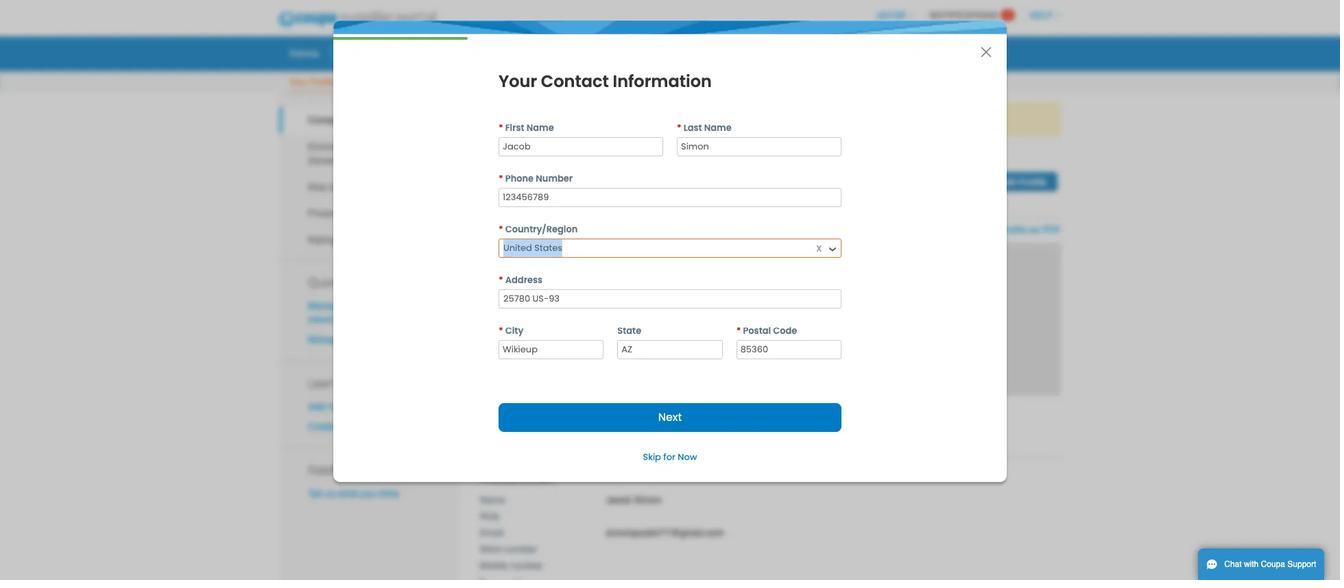 Task type: describe. For each thing, give the bounding box(es) containing it.
invoices link
[[593, 43, 650, 63]]

risk & compliance
[[308, 182, 389, 193]]

profile inside button
[[869, 224, 895, 235]]

* for * city
[[499, 325, 503, 338]]

discoverable
[[348, 421, 401, 432]]

country/region
[[505, 223, 578, 236]]

doing
[[480, 411, 507, 422]]

preview
[[791, 224, 824, 235]]

profile inside "edit profile" link
[[1019, 177, 1047, 187]]

asn
[[562, 46, 582, 60]]

items
[[849, 114, 872, 125]]

25780
[[566, 430, 593, 441]]

a
[[340, 421, 345, 432]]

contact for your
[[541, 70, 609, 93]]

sheets
[[509, 46, 541, 60]]

service/time sheets
[[445, 46, 541, 60]]

name for * first name
[[527, 121, 554, 134]]

environmental, social, governance & diversity
[[308, 141, 409, 166]]

skip
[[643, 451, 661, 464]]

legal
[[345, 334, 366, 345]]

primary contact
[[480, 473, 554, 484]]

your profile link
[[289, 74, 336, 92]]

profile inside download profile as pdf button
[[999, 224, 1027, 235]]

primary address
[[480, 430, 556, 441]]

close image
[[981, 47, 992, 58]]

jacob
[[606, 494, 632, 505]]

progress
[[871, 157, 910, 167]]

ratings & references link
[[279, 227, 459, 253]]

your contact information dialog
[[333, 21, 1007, 482]]

next button
[[499, 403, 842, 432]]

add-
[[914, 46, 936, 60]]

links
[[342, 273, 369, 290]]

compliance
[[338, 182, 389, 193]]

* city
[[499, 325, 524, 338]]

coupa inside alert
[[704, 114, 733, 125]]

company
[[308, 115, 352, 126]]

primary for primary contact
[[480, 473, 516, 484]]

add more customers
[[308, 401, 397, 412]]

* for * last name
[[677, 121, 682, 134]]

profile inside profile link
[[339, 46, 370, 60]]

financial
[[308, 208, 346, 219]]

add more customers link
[[308, 401, 397, 412]]

url
[[898, 224, 917, 235]]

center
[[358, 375, 395, 391]]

skip for now
[[643, 451, 697, 464]]

* country/region
[[499, 223, 578, 236]]

& for references
[[343, 235, 350, 246]]

financial performance
[[308, 208, 404, 219]]

add-ons link
[[905, 43, 962, 63]]

customers
[[352, 401, 397, 412]]

create a discoverable profile
[[308, 421, 430, 432]]

risk & compliance link
[[279, 174, 459, 200]]

work
[[480, 544, 502, 555]]

that
[[767, 114, 783, 125]]

complete your profile to get discovered by coupa buyers that are looking for items in your category.
[[522, 114, 945, 125]]

buyers
[[735, 114, 764, 125]]

1 horizontal spatial business
[[723, 46, 765, 60]]

profile inside company profile link
[[354, 115, 384, 126]]

ons
[[936, 46, 953, 60]]

coupa inside "button"
[[1261, 560, 1286, 569]]

primary for primary address
[[480, 430, 516, 441]]

tell us what you think button
[[308, 487, 399, 501]]

* phone number
[[499, 172, 573, 185]]

doing business as
[[480, 411, 567, 422]]

support
[[1288, 560, 1317, 569]]

mobile number
[[480, 560, 543, 571]]

* for * country/region
[[499, 223, 503, 236]]

diversity
[[372, 155, 409, 166]]

sourcing link
[[842, 43, 902, 63]]

environmental,
[[308, 141, 372, 152]]

manage payment information
[[308, 300, 382, 325]]

* for * phone number
[[499, 172, 503, 185]]

download profile as pdf button
[[954, 223, 1061, 237]]

chat with coupa support
[[1225, 560, 1317, 569]]

company profile link
[[279, 107, 459, 134]]

edit profile
[[1000, 177, 1047, 187]]

mobile
[[480, 560, 508, 571]]

orders
[[391, 46, 424, 60]]

you
[[361, 489, 376, 500]]

first
[[505, 121, 525, 134]]

manage legal entities
[[308, 334, 399, 345]]

progress bar inside your contact information dialog
[[333, 37, 468, 40]]

business inside banner
[[510, 411, 552, 422]]

tell
[[308, 489, 322, 500]]

* for * first name
[[499, 121, 503, 134]]

setup link
[[965, 43, 1011, 63]]

create
[[308, 421, 337, 432]]

edit profile link
[[989, 172, 1058, 192]]

25780 us-93, wikieup, az, 85360 link
[[566, 430, 711, 441]]

feedback
[[308, 462, 359, 478]]

0 horizontal spatial name
[[480, 494, 506, 505]]

role
[[480, 511, 500, 522]]

company profile
[[308, 115, 384, 126]]

with
[[1244, 560, 1259, 569]]

your for your contact information
[[499, 70, 537, 93]]

wikieup,
[[628, 430, 665, 441]]

profile left progress
[[841, 157, 869, 167]]

next
[[658, 410, 682, 425]]

copy profile url
[[844, 224, 917, 235]]



Task type: locate. For each thing, give the bounding box(es) containing it.
2 your from the left
[[885, 114, 904, 125]]

invoices
[[602, 46, 641, 60]]

1 vertical spatial &
[[329, 182, 336, 193]]

* left phone
[[499, 172, 503, 185]]

your profile
[[290, 77, 335, 87]]

add
[[308, 401, 325, 412]]

business performance
[[723, 46, 831, 60]]

phone
[[505, 172, 534, 185]]

simonjacob477@gmail.com
[[606, 527, 724, 538]]

as
[[555, 411, 567, 422]]

payment
[[345, 300, 382, 311]]

0 horizontal spatial coupa
[[704, 114, 733, 125]]

service/time sheets link
[[436, 43, 550, 63]]

chat
[[1225, 560, 1242, 569]]

address
[[505, 274, 543, 287], [518, 430, 556, 441]]

coupa right by
[[704, 114, 733, 125]]

home link
[[281, 43, 328, 63]]

ratings & references
[[308, 235, 401, 246]]

us
[[325, 489, 335, 500]]

None text field
[[499, 137, 663, 156], [500, 239, 810, 257], [499, 137, 663, 156], [500, 239, 810, 257]]

profile up social,
[[354, 115, 384, 126]]

name for * last name
[[704, 121, 732, 134]]

contact down asn
[[541, 70, 609, 93]]

1 vertical spatial address
[[518, 430, 556, 441]]

0 vertical spatial profile
[[587, 114, 613, 125]]

number for work number
[[505, 544, 537, 555]]

1 vertical spatial coupa
[[1261, 560, 1286, 569]]

manage down information
[[308, 334, 343, 345]]

catalogs
[[662, 46, 702, 60]]

primary up role on the bottom left of page
[[480, 473, 516, 484]]

State text field
[[618, 340, 723, 359]]

discovered
[[643, 114, 689, 125]]

business up primary address
[[510, 411, 552, 422]]

background image
[[480, 243, 1061, 396]]

address down doing business as
[[518, 430, 556, 441]]

address inside your contact information dialog
[[505, 274, 543, 287]]

primary inside businessfree banner
[[480, 430, 516, 441]]

quick links
[[308, 273, 369, 290]]

0 vertical spatial address
[[505, 274, 543, 287]]

copy
[[844, 224, 866, 235]]

& right risk
[[329, 182, 336, 193]]

business performance link
[[714, 43, 839, 63]]

1 vertical spatial manage
[[308, 334, 343, 345]]

1 vertical spatial contact
[[518, 473, 554, 484]]

2 horizontal spatial name
[[704, 121, 732, 134]]

contact
[[541, 70, 609, 93], [518, 473, 554, 484]]

1 vertical spatial performance
[[349, 208, 404, 219]]

0 horizontal spatial profile
[[404, 421, 430, 432]]

profile
[[339, 46, 370, 60], [310, 77, 335, 87], [354, 115, 384, 126], [841, 157, 869, 167], [1019, 177, 1047, 187], [761, 224, 788, 235], [999, 224, 1027, 235]]

complete your profile to get discovered by coupa buyers that are looking for items in your category. alert
[[480, 102, 1061, 137]]

1 vertical spatial primary
[[480, 473, 516, 484]]

profile inside alert
[[587, 114, 613, 125]]

your for your profile
[[290, 77, 308, 87]]

coupa supplier portal image
[[269, 2, 446, 36]]

profile left preview
[[761, 224, 788, 235]]

coupa right the with
[[1261, 560, 1286, 569]]

* left city
[[499, 325, 503, 338]]

contact down primary address
[[518, 473, 554, 484]]

1 manage from the top
[[308, 300, 343, 311]]

profile right the edit
[[1019, 177, 1047, 187]]

city
[[505, 325, 524, 338]]

email
[[480, 527, 504, 538]]

* left country/region
[[499, 223, 503, 236]]

businessfree image
[[480, 151, 535, 207]]

edit
[[1000, 177, 1017, 187]]

profile right the discoverable
[[404, 421, 430, 432]]

for right skip
[[664, 451, 676, 464]]

0 horizontal spatial your
[[290, 77, 308, 87]]

businessfree
[[549, 167, 667, 189]]

0 vertical spatial business
[[723, 46, 765, 60]]

for inside alert
[[835, 114, 846, 125]]

address for primary address
[[518, 430, 556, 441]]

profile down home link
[[310, 77, 335, 87]]

1 horizontal spatial your
[[885, 114, 904, 125]]

profile preview
[[761, 224, 824, 235]]

orders link
[[382, 43, 433, 63]]

* up * city
[[499, 274, 503, 287]]

name up role on the bottom left of page
[[480, 494, 506, 505]]

more
[[328, 401, 350, 412]]

name right first
[[527, 121, 554, 134]]

risk
[[308, 182, 327, 193]]

your down home link
[[290, 77, 308, 87]]

1 horizontal spatial &
[[343, 235, 350, 246]]

manage
[[308, 300, 343, 311], [308, 334, 343, 345]]

for left "items"
[[835, 114, 846, 125]]

2 primary from the top
[[480, 473, 516, 484]]

2 manage from the top
[[308, 334, 343, 345]]

&
[[363, 155, 369, 166], [329, 182, 336, 193], [343, 235, 350, 246]]

your right in
[[885, 114, 904, 125]]

performance for business performance
[[768, 46, 831, 60]]

1 vertical spatial business
[[510, 411, 552, 422]]

quick
[[308, 273, 339, 290]]

& for compliance
[[329, 182, 336, 193]]

number for mobile number
[[511, 560, 543, 571]]

profile left as
[[999, 224, 1027, 235]]

* for * postal code
[[737, 325, 741, 338]]

1 horizontal spatial your
[[499, 70, 537, 93]]

looking
[[802, 114, 833, 125]]

0 vertical spatial coupa
[[704, 114, 733, 125]]

for inside button
[[664, 451, 676, 464]]

0 horizontal spatial your
[[566, 114, 584, 125]]

setup
[[974, 46, 1002, 60]]

chat with coupa support button
[[1199, 549, 1325, 580]]

download profile as pdf
[[954, 224, 1061, 235]]

None text field
[[677, 137, 842, 156], [499, 188, 842, 207], [500, 290, 840, 308], [499, 340, 604, 359], [737, 340, 842, 359], [677, 137, 842, 156], [499, 188, 842, 207], [500, 290, 840, 308], [499, 340, 604, 359], [737, 340, 842, 359]]

manage up information
[[308, 300, 343, 311]]

0 vertical spatial performance
[[768, 46, 831, 60]]

information
[[613, 70, 712, 93]]

progress bar
[[333, 37, 468, 40]]

environmental, social, governance & diversity link
[[279, 134, 459, 174]]

25780 us-93, wikieup, az, 85360
[[566, 430, 711, 441]]

2 vertical spatial profile
[[404, 421, 430, 432]]

0 horizontal spatial for
[[664, 451, 676, 464]]

address up city
[[505, 274, 543, 287]]

your right "complete"
[[566, 114, 584, 125]]

contact for primary
[[518, 473, 554, 484]]

performance up are
[[768, 46, 831, 60]]

contact inside dialog
[[541, 70, 609, 93]]

0 vertical spatial number
[[505, 544, 537, 555]]

1 vertical spatial number
[[511, 560, 543, 571]]

* postal code
[[737, 325, 797, 338]]

1 your from the left
[[566, 114, 584, 125]]

by
[[692, 114, 702, 125]]

1 vertical spatial for
[[664, 451, 676, 464]]

profile down coupa supplier portal image
[[339, 46, 370, 60]]

performance
[[768, 46, 831, 60], [349, 208, 404, 219]]

2 horizontal spatial profile
[[869, 224, 895, 235]]

performance for financial performance
[[349, 208, 404, 219]]

ultimate
[[788, 411, 826, 422]]

address for * address
[[505, 274, 543, 287]]

1 horizontal spatial coupa
[[1261, 560, 1286, 569]]

2 vertical spatial &
[[343, 235, 350, 246]]

your
[[566, 114, 584, 125], [885, 114, 904, 125]]

1 primary from the top
[[480, 430, 516, 441]]

* left first
[[499, 121, 503, 134]]

0 horizontal spatial &
[[329, 182, 336, 193]]

is
[[778, 411, 786, 422]]

entities
[[368, 334, 399, 345]]

in
[[875, 114, 882, 125]]

az,
[[667, 430, 682, 441]]

learning
[[308, 375, 355, 391]]

business
[[723, 46, 765, 60], [510, 411, 552, 422]]

* left the last
[[677, 121, 682, 134]]

complete
[[522, 114, 563, 125]]

manage payment information link
[[308, 300, 382, 325]]

number
[[536, 172, 573, 185]]

address inside businessfree banner
[[518, 430, 556, 441]]

state
[[618, 325, 642, 338]]

85360
[[685, 430, 711, 441]]

0 horizontal spatial business
[[510, 411, 552, 422]]

0 vertical spatial primary
[[480, 430, 516, 441]]

add-ons
[[914, 46, 953, 60]]

to
[[616, 114, 624, 125]]

jacob simon
[[606, 494, 662, 505]]

0 vertical spatial manage
[[308, 300, 343, 311]]

* for * address
[[499, 274, 503, 287]]

& inside environmental, social, governance & diversity
[[363, 155, 369, 166]]

manage for manage legal entities
[[308, 334, 343, 345]]

profile left url
[[869, 224, 895, 235]]

0 horizontal spatial performance
[[349, 208, 404, 219]]

& left 'diversity'
[[363, 155, 369, 166]]

your down sheets
[[499, 70, 537, 93]]

0 vertical spatial contact
[[541, 70, 609, 93]]

manage for manage payment information
[[308, 300, 343, 311]]

1 horizontal spatial profile
[[587, 114, 613, 125]]

think
[[379, 489, 399, 500]]

1 horizontal spatial for
[[835, 114, 846, 125]]

performance inside 'link'
[[349, 208, 404, 219]]

profile left to
[[587, 114, 613, 125]]

manage inside manage payment information
[[308, 300, 343, 311]]

1 horizontal spatial performance
[[768, 46, 831, 60]]

name right by
[[704, 121, 732, 134]]

number up mobile number
[[505, 544, 537, 555]]

copy profile url button
[[844, 223, 917, 237]]

number down work number
[[511, 560, 543, 571]]

postal
[[743, 325, 771, 338]]

2 horizontal spatial &
[[363, 155, 369, 166]]

learning center
[[308, 375, 395, 391]]

as
[[1029, 224, 1039, 235]]

asn link
[[553, 43, 591, 63]]

social,
[[375, 141, 404, 152]]

create a discoverable profile link
[[308, 421, 430, 432]]

your inside "link"
[[290, 77, 308, 87]]

primary down doing
[[480, 430, 516, 441]]

tell us what you think
[[308, 489, 399, 500]]

1 vertical spatial profile
[[869, 224, 895, 235]]

0 vertical spatial &
[[363, 155, 369, 166]]

performance up references
[[349, 208, 404, 219]]

1 horizontal spatial name
[[527, 121, 554, 134]]

profile inside your profile "link"
[[310, 77, 335, 87]]

business right 'catalogs'
[[723, 46, 765, 60]]

simon
[[634, 494, 662, 505]]

* left postal
[[737, 325, 741, 338]]

& right 'ratings'
[[343, 235, 350, 246]]

work number
[[480, 544, 537, 555]]

pdf
[[1042, 224, 1061, 235]]

businessfree banner
[[475, 151, 1076, 457]]

your inside dialog
[[499, 70, 537, 93]]

governance
[[308, 155, 360, 166]]

0 vertical spatial for
[[835, 114, 846, 125]]



Task type: vqa. For each thing, say whether or not it's contained in the screenshot.
TELL US WHAT YOU THINK
yes



